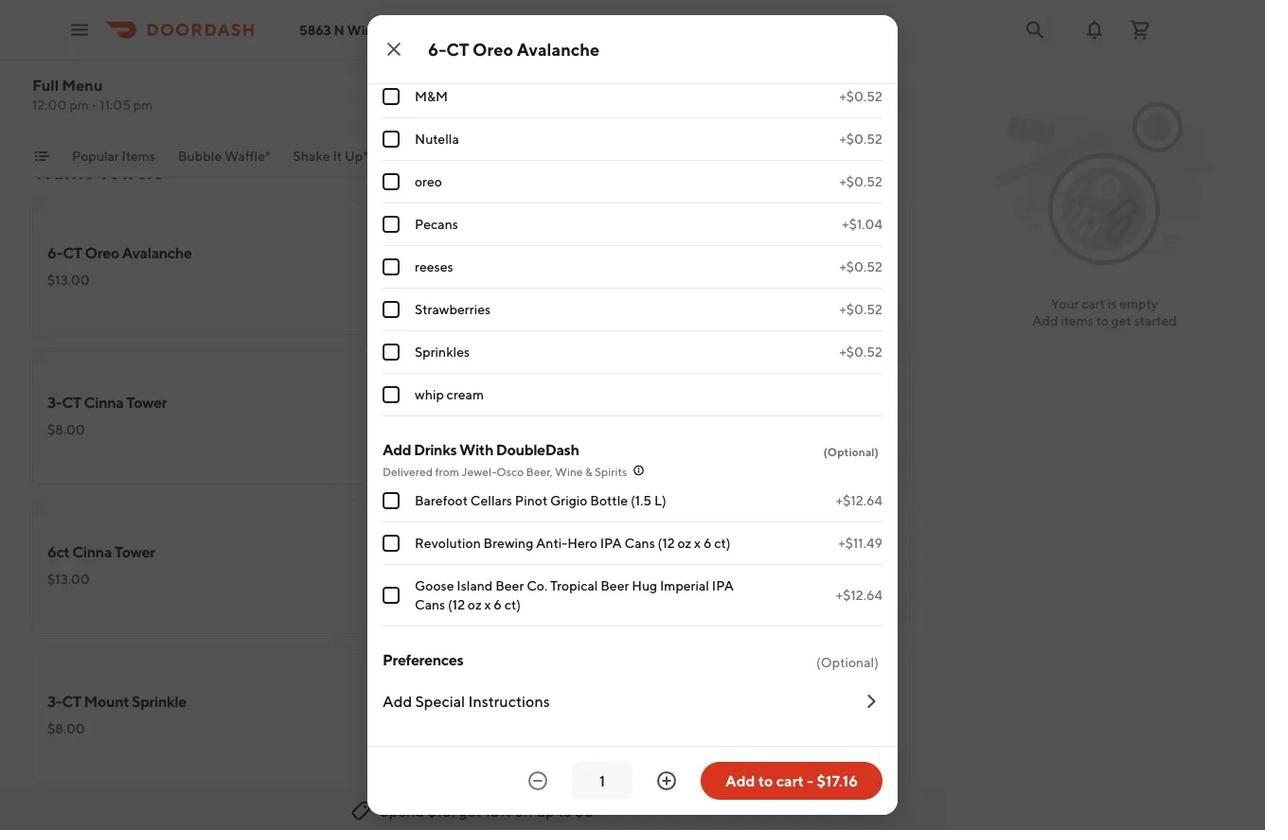 Task type: vqa. For each thing, say whether or not it's contained in the screenshot.
status
no



Task type: locate. For each thing, give the bounding box(es) containing it.
add button for double chocolate shake
[[404, 63, 453, 93]]

3 +$0.52 from the top
[[840, 131, 883, 147]]

1 horizontal spatial avalanche
[[517, 39, 600, 59]]

cans down goose
[[415, 597, 445, 613]]

sprinkle for 6-ct mount sprinkle
[[580, 693, 635, 711]]

1 horizontal spatial oreo
[[473, 39, 513, 59]]

2 horizontal spatial to
[[1096, 313, 1109, 329]]

0 horizontal spatial cans
[[415, 597, 445, 613]]

$8.00 down byo 3 ct
[[494, 572, 532, 587]]

2 +$12.64 from the top
[[836, 588, 883, 603]]

add special instructions button
[[383, 676, 883, 727]]

1 vertical spatial $8.00
[[494, 572, 532, 587]]

2 vertical spatial $8.00
[[47, 721, 85, 737]]

1 mount from the left
[[84, 693, 129, 711]]

cinna
[[84, 394, 124, 412], [72, 543, 112, 561]]

full menu 12:00 pm - 11:05 pm
[[32, 76, 153, 113]]

tower
[[126, 394, 167, 412], [114, 543, 155, 561]]

1 horizontal spatial mount
[[532, 693, 577, 711]]

0 vertical spatial $8.00
[[47, 422, 85, 438]]

ipa inside goose island beer co. tropical beer hug imperial ipa cans (12 oz x 6 ct)
[[712, 578, 734, 594]]

1 horizontal spatial to
[[758, 772, 773, 790]]

+$0.52 for strawberries
[[840, 302, 883, 317]]

waffle towers* down nutella on the left of page
[[391, 148, 479, 164]]

0 horizontal spatial pm
[[69, 97, 89, 113]]

0 horizontal spatial oz
[[468, 597, 482, 613]]

+$11.49
[[839, 536, 883, 551]]

6 +$0.52 from the top
[[840, 302, 883, 317]]

+$0.52 for nutella
[[840, 131, 883, 147]]

2 sprinkle from the left
[[580, 693, 635, 711]]

open menu image
[[68, 18, 91, 41]]

double
[[47, 13, 97, 31]]

1 vertical spatial cans
[[415, 597, 445, 613]]

0 horizontal spatial cart
[[776, 772, 804, 790]]

group containing lotus butter
[[383, 0, 883, 417]]

bubble waffle* button
[[178, 147, 270, 177]]

0 vertical spatial 6
[[528, 244, 537, 262]]

0 horizontal spatial get
[[459, 803, 482, 821]]

wine
[[555, 465, 583, 478]]

1 vertical spatial 3-
[[47, 693, 62, 711]]

to down is on the top
[[1096, 313, 1109, 329]]

6- inside dialog
[[428, 39, 446, 59]]

byo up $12.00
[[494, 244, 526, 262]]

x up the imperial
[[694, 536, 701, 551]]

0 vertical spatial oz
[[678, 536, 692, 551]]

to
[[1096, 313, 1109, 329], [758, 772, 773, 790], [558, 803, 572, 821]]

get left 15%
[[459, 803, 482, 821]]

to for get
[[1096, 313, 1109, 329]]

close 6-ct oreo avalanche image
[[383, 38, 405, 61]]

1 vertical spatial +$12.64
[[836, 588, 883, 603]]

1 vertical spatial cinna
[[72, 543, 112, 561]]

delivered
[[383, 465, 433, 478]]

$12.00
[[494, 272, 537, 288]]

add button for 3-ct cinna tower
[[404, 443, 453, 474]]

0 vertical spatial cans
[[625, 536, 655, 551]]

+$12.64 up +$11.49
[[836, 493, 883, 509]]

1 horizontal spatial pm
[[133, 97, 153, 113]]

1 horizontal spatial waffle towers*
[[391, 148, 479, 164]]

waffle
[[391, 148, 430, 164], [32, 159, 94, 184]]

5 +$0.52 from the top
[[840, 259, 883, 275]]

0 horizontal spatial ipa
[[600, 536, 622, 551]]

mount
[[84, 693, 129, 711], [532, 693, 577, 711]]

&
[[585, 465, 593, 478]]

+$0.52
[[840, 3, 883, 19], [840, 89, 883, 104], [840, 131, 883, 147], [840, 174, 883, 189], [840, 259, 883, 275], [840, 302, 883, 317], [840, 344, 883, 360]]

0 vertical spatial 3-
[[47, 394, 62, 412]]

1 $13.00 from the top
[[47, 272, 90, 288]]

cart
[[1082, 296, 1105, 312], [776, 772, 804, 790]]

oz up the imperial
[[678, 536, 692, 551]]

(12 down l)
[[658, 536, 675, 551]]

0 horizontal spatial 6-ct oreo avalanche
[[47, 244, 192, 262]]

(1.5
[[631, 493, 652, 509]]

0 horizontal spatial ct)
[[504, 597, 521, 613]]

$8.00 down the 3-ct cinna tower
[[47, 422, 85, 438]]

waffle towers* down the 11:05
[[32, 159, 171, 184]]

0 vertical spatial tower
[[126, 394, 167, 412]]

x down island
[[484, 597, 491, 613]]

(optional) inside add drinks with doubledash group
[[823, 445, 879, 458]]

x
[[694, 536, 701, 551], [484, 597, 491, 613]]

0 vertical spatial (optional)
[[823, 445, 879, 458]]

0 horizontal spatial 6-
[[47, 244, 63, 262]]

0 horizontal spatial sprinkle
[[132, 693, 187, 711]]

butter
[[451, 3, 489, 19]]

to right up at the bottom left
[[558, 803, 572, 821]]

byo left 3 in the bottom left of the page
[[494, 543, 526, 561]]

1 +$12.64 from the top
[[836, 493, 883, 509]]

byo 3 ct
[[494, 543, 559, 561]]

2 horizontal spatial 6
[[704, 536, 712, 551]]

0 items, open order cart image
[[1129, 18, 1152, 41]]

oreo
[[415, 174, 442, 189]]

oz inside goose island beer co. tropical beer hug imperial ipa cans (12 oz x 6 ct)
[[468, 597, 482, 613]]

2 $13.00 from the top
[[47, 572, 90, 587]]

drinks
[[414, 441, 457, 459]]

0 vertical spatial 6-ct oreo avalanche
[[428, 39, 600, 59]]

1 vertical spatial cart
[[776, 772, 804, 790]]

beer left hug
[[601, 578, 629, 594]]

1 horizontal spatial get
[[1112, 313, 1132, 329]]

shake it up*
[[293, 148, 368, 164]]

pint* button
[[667, 147, 696, 177]]

0 horizontal spatial mount
[[84, 693, 129, 711]]

waffle towers*
[[391, 148, 479, 164], [32, 159, 171, 184]]

1 horizontal spatial cart
[[1082, 296, 1105, 312]]

(12
[[658, 536, 675, 551], [448, 597, 465, 613]]

6 down byo 3 ct
[[494, 597, 502, 613]]

0 vertical spatial (12
[[658, 536, 675, 551]]

whip cream
[[415, 387, 484, 403]]

0 vertical spatial cart
[[1082, 296, 1105, 312]]

1 horizontal spatial 6-
[[428, 39, 446, 59]]

1 vertical spatial 6-
[[47, 244, 63, 262]]

get down is on the top
[[1112, 313, 1132, 329]]

cart left is on the top
[[1082, 296, 1105, 312]]

cart left "$17.16"
[[776, 772, 804, 790]]

0 vertical spatial avalanche
[[517, 39, 600, 59]]

6 up the imperial
[[704, 536, 712, 551]]

1 vertical spatial avalanche
[[122, 244, 192, 262]]

ipa right the imperial
[[712, 578, 734, 594]]

oreo down popular items button on the left
[[85, 244, 119, 262]]

- left "$17.16"
[[807, 772, 814, 790]]

1 horizontal spatial 6-ct oreo avalanche
[[428, 39, 600, 59]]

2 vertical spatial to
[[558, 803, 572, 821]]

0 vertical spatial get
[[1112, 313, 1132, 329]]

beer
[[496, 578, 524, 594], [601, 578, 629, 594]]

1 vertical spatial 6-ct oreo avalanche
[[47, 244, 192, 262]]

3- for 3-ct cinna tower
[[47, 394, 62, 412]]

1 vertical spatial ct)
[[504, 597, 521, 613]]

$8.00
[[47, 422, 85, 438], [494, 572, 532, 587], [47, 721, 85, 737]]

1 pm from the left
[[69, 97, 89, 113]]

waffle down 12:00
[[32, 159, 94, 184]]

+$0.52 for reeses
[[840, 259, 883, 275]]

2 3- from the top
[[47, 693, 62, 711]]

waffle up oreo at left top
[[391, 148, 430, 164]]

1 horizontal spatial ipa
[[712, 578, 734, 594]]

12:00
[[32, 97, 67, 113]]

to left "$17.16"
[[758, 772, 773, 790]]

None checkbox
[[383, 45, 400, 63], [383, 173, 400, 190], [383, 301, 400, 318], [383, 535, 400, 552], [383, 587, 400, 604], [383, 45, 400, 63], [383, 173, 400, 190], [383, 301, 400, 318], [383, 535, 400, 552], [383, 587, 400, 604]]

cans down (1.5
[[625, 536, 655, 551]]

- left the 11:05
[[91, 97, 97, 113]]

add
[[415, 70, 441, 85], [415, 301, 441, 316], [862, 301, 888, 316], [1033, 313, 1058, 329], [383, 441, 411, 459], [415, 450, 441, 466], [862, 450, 888, 466], [415, 600, 441, 616], [862, 600, 888, 616], [383, 693, 412, 711], [862, 750, 888, 765], [726, 772, 755, 790]]

1 horizontal spatial beer
[[601, 578, 629, 594]]

ct
[[446, 39, 469, 59], [63, 244, 82, 262], [540, 244, 559, 262], [62, 394, 81, 412], [539, 543, 559, 561], [62, 693, 81, 711], [510, 693, 529, 711]]

(optional)
[[823, 445, 879, 458], [816, 655, 879, 671]]

add button for 6-ct oreo avalanche
[[404, 294, 453, 324]]

0 horizontal spatial (12
[[448, 597, 465, 613]]

1 horizontal spatial cans
[[625, 536, 655, 551]]

towers* left bubble
[[98, 159, 171, 184]]

shake
[[171, 13, 210, 31]]

1 vertical spatial $13.00
[[47, 572, 90, 587]]

$8.00 down 3-ct mount sprinkle
[[47, 721, 85, 737]]

0 vertical spatial ipa
[[600, 536, 622, 551]]

-
[[91, 97, 97, 113], [807, 772, 814, 790]]

0 vertical spatial oreo
[[473, 39, 513, 59]]

cans inside goose island beer co. tropical beer hug imperial ipa cans (12 oz x 6 ct)
[[415, 597, 445, 613]]

beer left co. at the bottom left of page
[[496, 578, 524, 594]]

0 horizontal spatial x
[[484, 597, 491, 613]]

pm
[[69, 97, 89, 113], [133, 97, 153, 113]]

chocolate
[[99, 13, 168, 31]]

1 vertical spatial (12
[[448, 597, 465, 613]]

sprinkle
[[132, 693, 187, 711], [580, 693, 635, 711]]

1 vertical spatial x
[[484, 597, 491, 613]]

$5
[[575, 803, 594, 821]]

+$12.64
[[836, 493, 883, 509], [836, 588, 883, 603]]

to inside button
[[758, 772, 773, 790]]

1 vertical spatial tower
[[114, 543, 155, 561]]

0 horizontal spatial -
[[91, 97, 97, 113]]

1 horizontal spatial 6
[[528, 244, 537, 262]]

4 +$0.52 from the top
[[840, 174, 883, 189]]

+$0.52 for sprinkles
[[840, 344, 883, 360]]

2 byo from the top
[[494, 543, 526, 561]]

full
[[32, 76, 59, 94]]

6 inside goose island beer co. tropical beer hug imperial ipa cans (12 oz x 6 ct)
[[494, 597, 502, 613]]

1 +$0.52 from the top
[[840, 3, 883, 19]]

cans
[[625, 536, 655, 551], [415, 597, 445, 613]]

0 vertical spatial +$12.64
[[836, 493, 883, 509]]

0 vertical spatial byo
[[494, 244, 526, 262]]

1 vertical spatial get
[[459, 803, 482, 821]]

6-ct oreo avalanche down butter
[[428, 39, 600, 59]]

double chocolate shake
[[47, 13, 210, 31]]

0 vertical spatial to
[[1096, 313, 1109, 329]]

oreo down butter
[[473, 39, 513, 59]]

add drinks with doubledash group
[[383, 439, 883, 627]]

+$12.64 down +$11.49
[[836, 588, 883, 603]]

0 horizontal spatial 6
[[494, 597, 502, 613]]

1 vertical spatial -
[[807, 772, 814, 790]]

1 horizontal spatial (12
[[658, 536, 675, 551]]

1 vertical spatial byo
[[494, 543, 526, 561]]

6 up $12.00
[[528, 244, 537, 262]]

0 vertical spatial $13.00
[[47, 272, 90, 288]]

pm right the 11:05
[[133, 97, 153, 113]]

0 horizontal spatial beer
[[496, 578, 524, 594]]

7 +$0.52 from the top
[[840, 344, 883, 360]]

2 horizontal spatial 6-
[[494, 693, 510, 711]]

towers* down nutella on the left of page
[[433, 148, 479, 164]]

2 pm from the left
[[133, 97, 153, 113]]

oreo
[[473, 39, 513, 59], [85, 244, 119, 262]]

5863 n winthrop ave button
[[299, 22, 449, 38]]

2 mount from the left
[[532, 693, 577, 711]]

byo for byo 6 ct
[[494, 244, 526, 262]]

ipa
[[600, 536, 622, 551], [712, 578, 734, 594]]

avalanche
[[517, 39, 600, 59], [122, 244, 192, 262]]

to inside your cart is empty add items to get started
[[1096, 313, 1109, 329]]

+$0.52 for m&m
[[840, 89, 883, 104]]

pinot
[[515, 493, 548, 509]]

+$12.64 for barefoot cellars pinot grigio bottle (1.5 l)
[[836, 493, 883, 509]]

ipa right hero
[[600, 536, 622, 551]]

ct)
[[714, 536, 731, 551], [504, 597, 521, 613]]

Current quantity is 1 number field
[[583, 771, 621, 792]]

your cart is empty add items to get started
[[1033, 296, 1177, 329]]

11:05
[[100, 97, 131, 113]]

notification bell image
[[1084, 18, 1106, 41]]

pm down menu
[[69, 97, 89, 113]]

$8.00 for 3-ct cinna tower
[[47, 422, 85, 438]]

oreo inside dialog
[[473, 39, 513, 59]]

scoops*
[[597, 148, 644, 164]]

2 +$0.52 from the top
[[840, 89, 883, 104]]

1 byo from the top
[[494, 244, 526, 262]]

group
[[383, 0, 883, 417]]

eiffel minis*
[[502, 148, 574, 164]]

0 vertical spatial x
[[694, 536, 701, 551]]

1 sprinkle from the left
[[132, 693, 187, 711]]

goose
[[415, 578, 454, 594]]

- inside full menu 12:00 pm - 11:05 pm
[[91, 97, 97, 113]]

$10.00
[[47, 41, 92, 57]]

0 vertical spatial ct)
[[714, 536, 731, 551]]

get
[[1112, 313, 1132, 329], [459, 803, 482, 821]]

0 vertical spatial 6-
[[428, 39, 446, 59]]

mount for 3-
[[84, 693, 129, 711]]

1 3- from the top
[[47, 394, 62, 412]]

your
[[1051, 296, 1079, 312]]

0 horizontal spatial oreo
[[85, 244, 119, 262]]

6-ct oreo avalanche down popular items button on the left
[[47, 244, 192, 262]]

1 vertical spatial (optional)
[[816, 655, 879, 671]]

1 horizontal spatial oz
[[678, 536, 692, 551]]

oz down island
[[468, 597, 482, 613]]

1 vertical spatial ipa
[[712, 578, 734, 594]]

whip cream checkbox
[[383, 386, 400, 403]]

None checkbox
[[383, 88, 400, 105], [383, 131, 400, 148], [383, 216, 400, 233], [383, 259, 400, 276], [383, 344, 400, 361], [383, 493, 400, 510], [383, 88, 400, 105], [383, 131, 400, 148], [383, 216, 400, 233], [383, 259, 400, 276], [383, 344, 400, 361], [383, 493, 400, 510]]

1 horizontal spatial towers*
[[433, 148, 479, 164]]

1 horizontal spatial -
[[807, 772, 814, 790]]

bubble waffle*
[[178, 148, 270, 164]]

1 horizontal spatial sprinkle
[[580, 693, 635, 711]]

0 vertical spatial -
[[91, 97, 97, 113]]

0 vertical spatial cinna
[[84, 394, 124, 412]]

2 vertical spatial 6
[[494, 597, 502, 613]]

0 horizontal spatial to
[[558, 803, 572, 821]]

1 vertical spatial to
[[758, 772, 773, 790]]

1 vertical spatial oz
[[468, 597, 482, 613]]

5863
[[299, 22, 331, 38]]

(12 down island
[[448, 597, 465, 613]]



Task type: describe. For each thing, give the bounding box(es) containing it.
6-ct oreo avalanche dialog
[[367, 0, 898, 815]]

from
[[435, 465, 459, 478]]

delivered from jewel-osco beer, wine & spirits
[[383, 465, 627, 478]]

6ct
[[47, 543, 69, 561]]

group inside 6-ct oreo avalanche dialog
[[383, 0, 883, 417]]

eiffel minis* button
[[502, 147, 574, 177]]

add drinks with doubledash
[[383, 441, 579, 459]]

revolution
[[415, 536, 481, 551]]

5863 n winthrop ave
[[299, 22, 434, 38]]

- inside button
[[807, 772, 814, 790]]

reeses
[[415, 259, 453, 275]]

$15,
[[428, 803, 456, 821]]

add button for byo 3 ct
[[851, 593, 900, 623]]

add inside your cart is empty add items to get started
[[1033, 313, 1058, 329]]

delivered from jewel-osco beer, wine & spirits image
[[631, 463, 646, 478]]

whip
[[415, 387, 444, 403]]

spirits
[[595, 465, 627, 478]]

m&m
[[415, 89, 448, 104]]

instructions
[[468, 693, 550, 711]]

alcohol button
[[719, 147, 765, 177]]

sprinkles
[[415, 344, 470, 360]]

add to cart - $17.16
[[726, 772, 858, 790]]

1 horizontal spatial ct)
[[714, 536, 731, 551]]

(12 inside goose island beer co. tropical beer hug imperial ipa cans (12 oz x 6 ct)
[[448, 597, 465, 613]]

shake it up* button
[[293, 147, 368, 177]]

+$0.52 for lotus butter
[[840, 3, 883, 19]]

1 horizontal spatial waffle
[[391, 148, 430, 164]]

+$0.52 for oreo
[[840, 174, 883, 189]]

avalanche inside dialog
[[517, 39, 600, 59]]

barefoot
[[415, 493, 468, 509]]

marshmallow
[[415, 46, 495, 62]]

grigio
[[550, 493, 588, 509]]

spend
[[380, 803, 425, 821]]

preferences
[[383, 651, 463, 669]]

scoops* button
[[597, 147, 644, 177]]

mount for 6-
[[532, 693, 577, 711]]

2 vertical spatial 6-
[[494, 693, 510, 711]]

winthrop
[[347, 22, 407, 38]]

x inside goose island beer co. tropical beer hug imperial ipa cans (12 oz x 6 ct)
[[484, 597, 491, 613]]

osco
[[497, 465, 524, 478]]

get inside your cart is empty add items to get started
[[1112, 313, 1132, 329]]

shake
[[293, 148, 330, 164]]

6-ct mount sprinkle
[[494, 693, 635, 711]]

add to cart - $17.16 button
[[701, 762, 883, 800]]

minis*
[[536, 148, 574, 164]]

barefoot cellars pinot grigio bottle (1.5 l)
[[415, 493, 667, 509]]

with
[[459, 441, 493, 459]]

it
[[333, 148, 342, 164]]

items
[[122, 148, 155, 164]]

+$12.64 for goose island beer co. tropical beer hug imperial ipa cans (12 oz x 6 ct)
[[836, 588, 883, 603]]

up*
[[345, 148, 368, 164]]

empty
[[1120, 296, 1158, 312]]

lotus
[[415, 3, 449, 19]]

is
[[1108, 296, 1117, 312]]

eiffel
[[502, 148, 534, 164]]

beer,
[[526, 465, 553, 478]]

revolution brewing anti-hero ipa cans (12 oz x 6 ct)
[[415, 536, 731, 551]]

1 vertical spatial oreo
[[85, 244, 119, 262]]

increase quantity by 1 image
[[655, 770, 678, 793]]

15%
[[485, 803, 512, 821]]

cart inside button
[[776, 772, 804, 790]]

brewing
[[484, 536, 534, 551]]

co.
[[527, 578, 548, 594]]

sprinkle for 3-ct mount sprinkle
[[132, 693, 187, 711]]

$8.00 for byo 3 ct
[[494, 572, 532, 587]]

0 horizontal spatial avalanche
[[122, 244, 192, 262]]

0 horizontal spatial waffle towers*
[[32, 159, 171, 184]]

imperial
[[660, 578, 709, 594]]

$13.00 for 6-
[[47, 272, 90, 288]]

popular items
[[72, 148, 155, 164]]

cream
[[447, 387, 484, 403]]

started
[[1134, 313, 1177, 329]]

bubble
[[178, 148, 222, 164]]

decrease quantity by 1 image
[[527, 770, 549, 793]]

waffle*
[[225, 148, 270, 164]]

alcohol
[[719, 148, 765, 164]]

cart inside your cart is empty add items to get started
[[1082, 296, 1105, 312]]

add special instructions
[[383, 693, 550, 711]]

add inside group
[[383, 441, 411, 459]]

0 horizontal spatial waffle
[[32, 159, 94, 184]]

0 horizontal spatial towers*
[[98, 159, 171, 184]]

spend $15, get 15% off up to $5
[[380, 803, 594, 821]]

byo 6 ct
[[494, 244, 559, 262]]

bottle
[[590, 493, 628, 509]]

$8.00 for 3-ct mount sprinkle
[[47, 721, 85, 737]]

jewel-
[[462, 465, 497, 478]]

tropical
[[550, 578, 598, 594]]

n
[[334, 22, 345, 38]]

to for $5
[[558, 803, 572, 821]]

2 beer from the left
[[601, 578, 629, 594]]

1 horizontal spatial x
[[694, 536, 701, 551]]

$17.16
[[817, 772, 858, 790]]

items
[[1061, 313, 1094, 329]]

+$1.04
[[842, 216, 883, 232]]

strawberries
[[415, 302, 491, 317]]

1 vertical spatial 6
[[704, 536, 712, 551]]

up
[[537, 803, 555, 821]]

ct inside dialog
[[446, 39, 469, 59]]

3
[[528, 543, 537, 561]]

island
[[457, 578, 493, 594]]

Item Search search field
[[638, 89, 896, 110]]

popular
[[72, 148, 119, 164]]

hug
[[632, 578, 658, 594]]

pint*
[[667, 148, 696, 164]]

menu
[[62, 76, 103, 94]]

6-ct oreo avalanche inside 6-ct oreo avalanche dialog
[[428, 39, 600, 59]]

pecans
[[415, 216, 458, 232]]

off
[[515, 803, 534, 821]]

byo for byo 3 ct
[[494, 543, 526, 561]]

1 beer from the left
[[496, 578, 524, 594]]

3- for 3-ct mount sprinkle
[[47, 693, 62, 711]]

l)
[[654, 493, 667, 509]]

3-ct mount sprinkle
[[47, 693, 187, 711]]

nutella
[[415, 131, 459, 147]]

add button for 6ct cinna tower
[[404, 593, 453, 623]]

add button for byo 6 ct
[[851, 294, 900, 324]]

ct) inside goose island beer co. tropical beer hug imperial ipa cans (12 oz x 6 ct)
[[504, 597, 521, 613]]

$13.00 for 6ct
[[47, 572, 90, 587]]

special
[[415, 693, 465, 711]]

6ct cinna tower
[[47, 543, 155, 561]]



